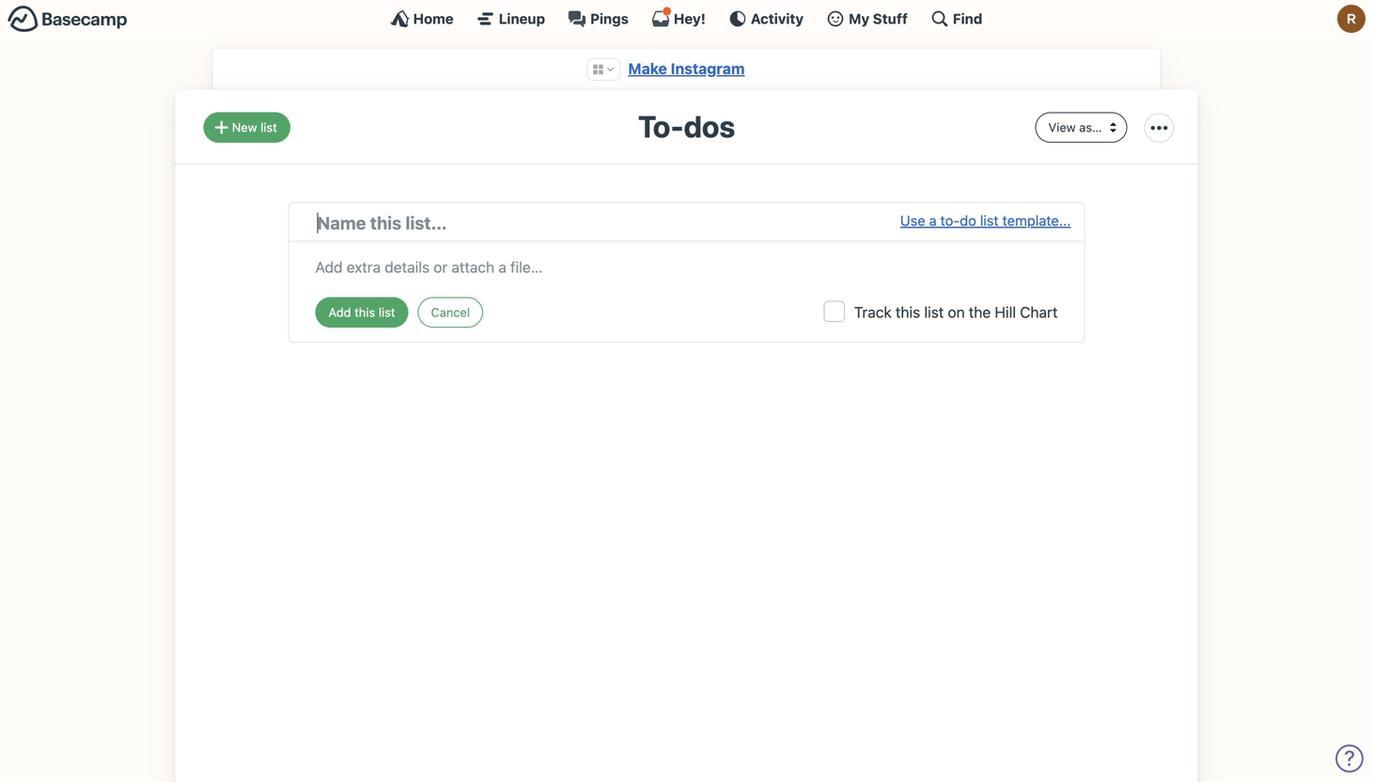 Task type: locate. For each thing, give the bounding box(es) containing it.
use a to-do list template...
[[900, 212, 1071, 229]]

use a to-do list template... link
[[900, 210, 1071, 236]]

template...
[[1003, 212, 1071, 229]]

my stuff button
[[826, 9, 908, 28]]

on
[[948, 303, 965, 321]]

list
[[261, 120, 277, 134], [980, 212, 999, 229], [924, 303, 944, 321]]

activity link
[[728, 9, 804, 28]]

instagram
[[671, 60, 745, 78]]

track this list on the hill chart
[[854, 303, 1058, 321]]

None submit
[[315, 297, 408, 328]]

stuff
[[873, 10, 908, 27]]

home
[[413, 10, 454, 27]]

1 horizontal spatial list
[[924, 303, 944, 321]]

list left 'on'
[[924, 303, 944, 321]]

2 vertical spatial list
[[924, 303, 944, 321]]

find button
[[930, 9, 983, 28]]

hey!
[[674, 10, 706, 27]]

None text field
[[315, 251, 1058, 279]]

as…
[[1079, 120, 1102, 134]]

my stuff
[[849, 10, 908, 27]]

to-
[[638, 108, 684, 144]]

a
[[929, 212, 937, 229]]

my
[[849, 10, 870, 27]]

2 horizontal spatial list
[[980, 212, 999, 229]]

dos
[[684, 108, 735, 144]]

view as… button
[[1035, 112, 1127, 143]]

list right new on the left of page
[[261, 120, 277, 134]]

hey! button
[[651, 7, 706, 28]]

lineup link
[[476, 9, 545, 28]]

hill chart
[[995, 303, 1058, 321]]

0 vertical spatial list
[[261, 120, 277, 134]]

cancel button
[[418, 297, 483, 328]]

use
[[900, 212, 926, 229]]

list right do
[[980, 212, 999, 229]]

the
[[969, 303, 991, 321]]

do
[[960, 212, 976, 229]]



Task type: vqa. For each thing, say whether or not it's contained in the screenshot.
Use a to-do list template...
yes



Task type: describe. For each thing, give the bounding box(es) containing it.
1 vertical spatial list
[[980, 212, 999, 229]]

new list link
[[203, 112, 290, 143]]

Name this list… text field
[[317, 210, 900, 236]]

view as…
[[1049, 120, 1102, 134]]

home link
[[391, 9, 454, 28]]

pings button
[[568, 9, 629, 28]]

view
[[1049, 120, 1076, 134]]

lineup
[[499, 10, 545, 27]]

make instagram link
[[628, 60, 745, 78]]

this
[[896, 303, 920, 321]]

to-
[[941, 212, 960, 229]]

new list
[[232, 120, 277, 134]]

track
[[854, 303, 892, 321]]

cancel
[[431, 305, 470, 319]]

to-dos
[[638, 108, 735, 144]]

switch accounts image
[[8, 5, 128, 34]]

0 horizontal spatial list
[[261, 120, 277, 134]]

pings
[[590, 10, 629, 27]]

main element
[[0, 0, 1373, 37]]

activity
[[751, 10, 804, 27]]

new
[[232, 120, 257, 134]]

find
[[953, 10, 983, 27]]

make
[[628, 60, 667, 78]]

ruby image
[[1337, 5, 1366, 33]]

make instagram
[[628, 60, 745, 78]]



